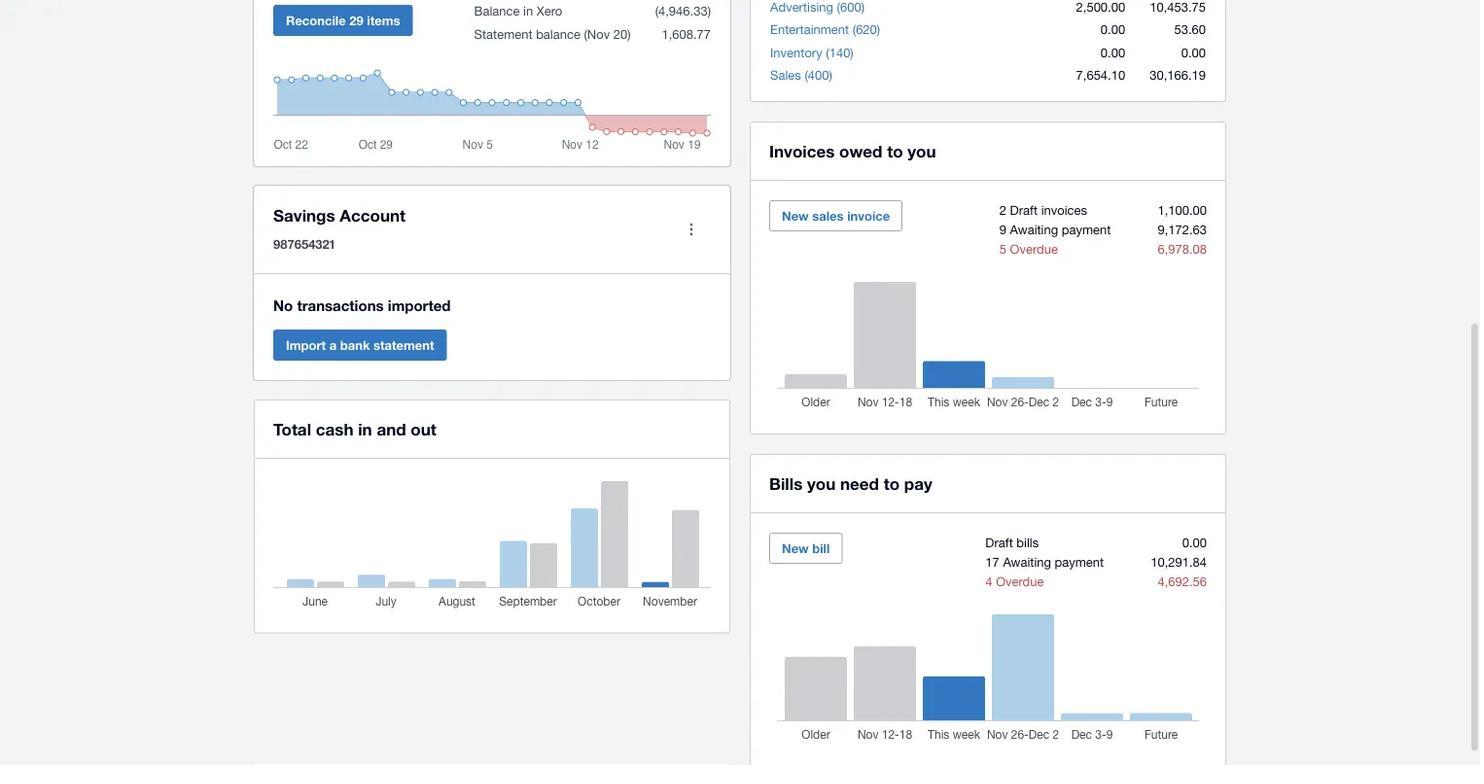 Task type: vqa. For each thing, say whether or not it's contained in the screenshot.
svg image
no



Task type: locate. For each thing, give the bounding box(es) containing it.
5 overdue
[[1000, 241, 1058, 256]]

owed
[[839, 141, 883, 160]]

payment
[[1062, 222, 1111, 237], [1055, 554, 1104, 569]]

balance
[[474, 3, 520, 18]]

invoices
[[1041, 202, 1087, 217]]

new inside button
[[782, 541, 809, 556]]

9,172.63
[[1158, 222, 1207, 237]]

overdue
[[1010, 241, 1058, 256], [996, 574, 1044, 589]]

import
[[286, 337, 326, 353]]

awaiting down bills
[[1003, 554, 1051, 569]]

out
[[411, 419, 436, 439]]

987654321
[[273, 236, 335, 251]]

1 vertical spatial payment
[[1055, 554, 1104, 569]]

in left the and
[[358, 419, 372, 439]]

1 vertical spatial new
[[782, 541, 809, 556]]

to left pay at the bottom right of the page
[[884, 474, 900, 493]]

savings
[[273, 205, 335, 225]]

1 vertical spatial in
[[358, 419, 372, 439]]

manage menu toggle image
[[672, 210, 711, 249]]

4 overdue
[[985, 574, 1044, 589]]

new left the sales
[[782, 208, 809, 223]]

0 vertical spatial awaiting
[[1010, 222, 1058, 237]]

0 horizontal spatial you
[[807, 474, 836, 493]]

0.00 for bills
[[1182, 535, 1207, 550]]

draft
[[1010, 202, 1038, 217], [985, 535, 1013, 550]]

to right owed
[[887, 141, 903, 160]]

1 vertical spatial to
[[884, 474, 900, 493]]

inventory
[[770, 45, 822, 60]]

pay
[[904, 474, 932, 493]]

0.00 link up 10,291.84 link
[[1182, 535, 1207, 550]]

new left 'bill'
[[782, 541, 809, 556]]

you right bills
[[807, 474, 836, 493]]

balance in xero
[[474, 3, 562, 18]]

awaiting for bills you need to pay
[[1003, 554, 1051, 569]]

awaiting
[[1010, 222, 1058, 237], [1003, 554, 1051, 569]]

1 vertical spatial you
[[807, 474, 836, 493]]

awaiting up 5 overdue at right top
[[1010, 222, 1058, 237]]

0.00 up 7,654.10 link
[[1101, 22, 1125, 37]]

bills
[[769, 474, 803, 493]]

0.00 link up 7,654.10
[[1101, 45, 1125, 60]]

in
[[523, 3, 533, 18], [358, 419, 372, 439]]

0.00 link up 7,654.10 link
[[1101, 22, 1125, 37]]

new sales invoice
[[782, 208, 890, 223]]

invoices owed to you link
[[769, 137, 936, 164]]

1 horizontal spatial you
[[908, 141, 936, 160]]

1 vertical spatial overdue
[[996, 574, 1044, 589]]

30,166.19 link
[[1150, 68, 1206, 83]]

overdue for bills you need to pay
[[996, 574, 1044, 589]]

(400)
[[805, 68, 832, 83]]

0.00 link
[[1101, 22, 1125, 37], [1101, 45, 1125, 60], [1181, 45, 1206, 60], [1182, 535, 1207, 550]]

0.00
[[1101, 22, 1125, 37], [1101, 45, 1125, 60], [1181, 45, 1206, 60], [1182, 535, 1207, 550]]

53.60 link
[[1174, 22, 1206, 37]]

0 vertical spatial new
[[782, 208, 809, 223]]

0 vertical spatial overdue
[[1010, 241, 1058, 256]]

payment for bills you need to pay
[[1055, 554, 1104, 569]]

and
[[377, 419, 406, 439]]

sales
[[770, 68, 801, 83]]

new sales invoice button
[[769, 200, 903, 231]]

new inside button
[[782, 208, 809, 223]]

entertainment (620) link
[[770, 22, 880, 37]]

9
[[1000, 222, 1007, 237]]

2 new from the top
[[782, 541, 809, 556]]

savings account
[[273, 205, 406, 225]]

to
[[887, 141, 903, 160], [884, 474, 900, 493]]

1 vertical spatial awaiting
[[1003, 554, 1051, 569]]

you
[[908, 141, 936, 160], [807, 474, 836, 493]]

draft right 2
[[1010, 202, 1038, 217]]

29
[[349, 13, 363, 28]]

(4,946.33)
[[655, 3, 711, 18]]

0.00 up 7,654.10
[[1101, 45, 1125, 60]]

0.00 for (620)
[[1101, 22, 1125, 37]]

0.00 up 10,291.84 link
[[1182, 535, 1207, 550]]

0 horizontal spatial in
[[358, 419, 372, 439]]

in left xero
[[523, 3, 533, 18]]

10,291.84 link
[[1151, 554, 1207, 569]]

import a bank statement link
[[273, 330, 447, 361]]

0 vertical spatial draft
[[1010, 202, 1038, 217]]

total cash in and out link
[[273, 415, 436, 442]]

1 new from the top
[[782, 208, 809, 223]]

bills
[[1017, 535, 1039, 550]]

draft up 17
[[985, 535, 1013, 550]]

0 vertical spatial you
[[908, 141, 936, 160]]

(620)
[[853, 22, 880, 37]]

1 horizontal spatial in
[[523, 3, 533, 18]]

5
[[1000, 241, 1007, 256]]

new
[[782, 208, 809, 223], [782, 541, 809, 556]]

9 awaiting payment
[[1000, 222, 1111, 237]]

0 vertical spatial payment
[[1062, 222, 1111, 237]]

0 vertical spatial to
[[887, 141, 903, 160]]

total
[[273, 419, 311, 439]]

overdue right 4
[[996, 574, 1044, 589]]

2 draft invoices
[[1000, 202, 1087, 217]]

9,172.63 link
[[1158, 222, 1207, 237]]

4 overdue link
[[985, 574, 1044, 589]]

0.00 link down 53.60 link
[[1181, 45, 1206, 60]]

you right owed
[[908, 141, 936, 160]]

overdue down "9 awaiting payment" link
[[1010, 241, 1058, 256]]

6,978.08 link
[[1158, 241, 1207, 256]]

7,654.10 link
[[1076, 68, 1125, 83]]

1 vertical spatial draft
[[985, 535, 1013, 550]]

1,100.00 link
[[1158, 202, 1207, 217]]

1,100.00
[[1158, 202, 1207, 217]]



Task type: describe. For each thing, give the bounding box(es) containing it.
no
[[273, 297, 293, 314]]

total cash in and out
[[273, 419, 436, 439]]

0.00 down 53.60 link
[[1181, 45, 1206, 60]]

you inside invoices owed to you 'link'
[[908, 141, 936, 160]]

imported
[[388, 297, 451, 314]]

items
[[367, 13, 400, 28]]

need
[[840, 474, 879, 493]]

statement balance (nov 20)
[[474, 26, 631, 41]]

new bill
[[782, 541, 830, 556]]

import a bank statement
[[286, 337, 434, 353]]

no transactions imported
[[273, 297, 451, 314]]

balance
[[536, 26, 580, 41]]

(nov
[[584, 26, 610, 41]]

bill
[[812, 541, 830, 556]]

new for new bill
[[782, 541, 809, 556]]

6,978.08
[[1158, 241, 1207, 256]]

sales
[[812, 208, 844, 223]]

53.60
[[1174, 22, 1206, 37]]

you inside bills you need to pay link
[[807, 474, 836, 493]]

sales (400) link
[[770, 68, 832, 83]]

reconcile 29 items
[[286, 13, 400, 28]]

4,692.56 link
[[1158, 574, 1207, 589]]

7,654.10
[[1076, 68, 1125, 83]]

awaiting for invoices owed to you
[[1010, 222, 1058, 237]]

(140)
[[826, 45, 854, 60]]

reconcile
[[286, 13, 346, 28]]

statement
[[373, 337, 434, 353]]

30,166.19
[[1150, 68, 1206, 83]]

a
[[329, 337, 337, 353]]

draft bills
[[985, 535, 1039, 550]]

bills you need to pay
[[769, 474, 932, 493]]

entertainment (620)
[[770, 22, 880, 37]]

invoice
[[847, 208, 890, 223]]

to inside 'link'
[[887, 141, 903, 160]]

0.00 link for draft bills
[[1182, 535, 1207, 550]]

0 vertical spatial in
[[523, 3, 533, 18]]

4,692.56
[[1158, 574, 1207, 589]]

10,291.84
[[1151, 554, 1207, 569]]

invoices owed to you
[[769, 141, 936, 160]]

inventory (140) link
[[770, 45, 854, 60]]

5 overdue link
[[1000, 241, 1058, 256]]

0.00 link for inventory (140)
[[1101, 45, 1125, 60]]

xero
[[537, 3, 562, 18]]

17 awaiting payment
[[985, 554, 1104, 569]]

sales (400)
[[770, 68, 832, 83]]

20)
[[613, 26, 631, 41]]

draft bills link
[[985, 535, 1039, 550]]

overdue for invoices owed to you
[[1010, 241, 1058, 256]]

bank
[[340, 337, 370, 353]]

payment for invoices owed to you
[[1062, 222, 1111, 237]]

inventory (140)
[[770, 45, 854, 60]]

2
[[1000, 202, 1007, 217]]

0.00 link for entertainment (620)
[[1101, 22, 1125, 37]]

2 draft invoices link
[[1000, 202, 1087, 217]]

statement
[[474, 26, 532, 41]]

17
[[985, 554, 1000, 569]]

0.00 for (140)
[[1101, 45, 1125, 60]]

1,608.77
[[658, 26, 711, 41]]

4
[[985, 574, 993, 589]]

new bill button
[[769, 533, 842, 564]]

entertainment
[[770, 22, 849, 37]]

reconcile 29 items button
[[273, 5, 413, 36]]

bills you need to pay link
[[769, 470, 932, 497]]

cash
[[316, 419, 353, 439]]

invoices
[[769, 141, 835, 160]]

17 awaiting payment link
[[985, 554, 1104, 569]]

9 awaiting payment link
[[1000, 222, 1111, 237]]

account
[[340, 205, 406, 225]]

new for new sales invoice
[[782, 208, 809, 223]]

transactions
[[297, 297, 384, 314]]



